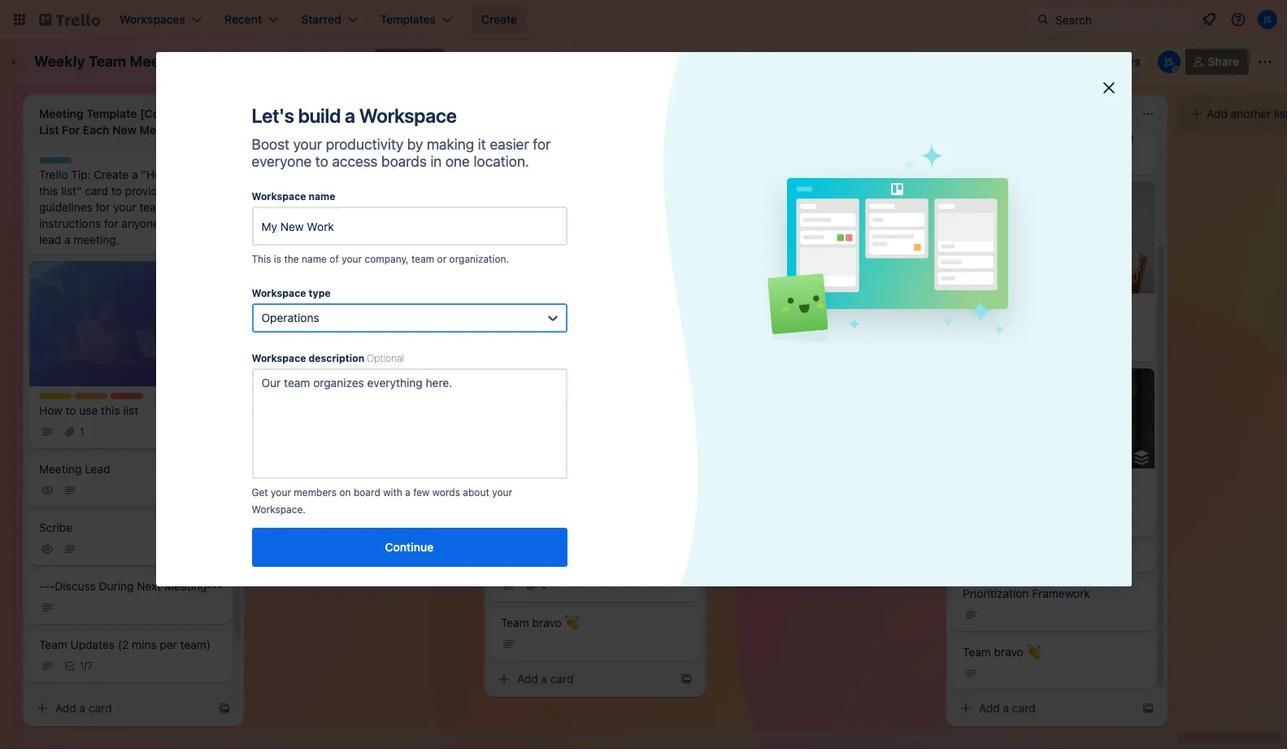Task type: locate. For each thing, give the bounding box(es) containing it.
1 horizontal spatial bravo
[[994, 645, 1024, 658]]

add another list link
[[1183, 101, 1288, 127]]

get
[[252, 486, 268, 499]]

1 horizontal spatial tip:
[[302, 151, 322, 165]]

jacob simon (jacobsimon16) image
[[1158, 50, 1181, 73]]

2
[[542, 579, 548, 591]]

this left 'list"'
[[39, 184, 58, 198]]

---discuss during next meeting--- link
[[491, 206, 700, 258], [722, 206, 931, 258], [29, 571, 231, 624]]

meeting-
[[626, 213, 674, 227], [857, 213, 905, 227], [164, 579, 212, 593]]

the right is
[[284, 253, 299, 265]]

productivity
[[326, 136, 404, 153]]

1 vertical spatial use
[[79, 403, 98, 417]]

team bravo 👏 down 2
[[501, 615, 580, 629]]

1 vertical spatial team bravo 👏
[[963, 645, 1042, 658]]

0 horizontal spatial bravo
[[532, 615, 562, 629]]

&
[[169, 200, 177, 214]]

training
[[651, 330, 693, 344]]

1 horizontal spatial meeting lead
[[501, 142, 572, 155]]

Meeting Template [Copy This List For Each New Meeting] text field
[[29, 101, 208, 143]]

list left in
[[412, 168, 427, 181]]

create from template… image for strategic influence at work: training seminar takeaways
[[680, 672, 693, 685]]

this right how
[[101, 403, 120, 417]]

1 vertical spatial list
[[412, 168, 427, 181]]

0 vertical spatial the
[[346, 168, 363, 181]]

company,
[[365, 253, 409, 265]]

let's
[[252, 104, 294, 127]]

meeting up "&"
[[167, 184, 210, 198]]

1 horizontal spatial scribe link
[[722, 170, 931, 199]]

making up "here."
[[427, 136, 474, 153]]

team bravo 👏 down the prioritization
[[963, 645, 1042, 658]]

0 vertical spatial 1
[[1004, 339, 1008, 351]]

meeting
[[501, 142, 544, 155], [39, 462, 82, 475]]

0 horizontal spatial 1
[[80, 425, 84, 437]]

1 horizontal spatial the
[[346, 168, 363, 181]]

1 vertical spatial create from template… image
[[1142, 702, 1155, 715]]

card for prioritization framework
[[1013, 701, 1036, 715]]

list right how
[[123, 403, 138, 417]]

workspace type
[[252, 287, 331, 299]]

meeting inside trello tip: create a "how to use this list" card to provide meeting guidelines for your team & instructions for anyone who might lead a meeting.
[[167, 184, 210, 198]]

update
[[750, 330, 788, 344]]

1 vertical spatial scribe
[[39, 520, 73, 534]]

your up anyone
[[113, 200, 136, 214]]

1 down how to use this list on the left bottom of page
[[80, 425, 84, 437]]

1 horizontal spatial use
[[186, 168, 205, 181]]

1 vertical spatial this
[[101, 403, 120, 417]]

scribe link
[[722, 170, 931, 199], [29, 513, 231, 565]]

few
[[413, 486, 430, 499]]

bravo down 2
[[532, 615, 562, 629]]

1 horizontal spatial 👏
[[1027, 645, 1042, 658]]

1 horizontal spatial 1
[[1004, 339, 1008, 351]]

0 horizontal spatial lead
[[85, 462, 110, 475]]

star or unstar board image
[[213, 55, 226, 68]]

0 horizontal spatial ---discuss during next meeting---
[[39, 579, 223, 593]]

1 horizontal spatial discuss
[[517, 213, 558, 227]]

trello
[[270, 151, 299, 165], [39, 168, 68, 181]]

use right "how
[[186, 168, 205, 181]]

lead
[[39, 233, 61, 246]]

meeting lead down how to use this list on the left bottom of page
[[39, 462, 110, 475]]

open information menu image
[[1231, 11, 1247, 28]]

name down drag
[[309, 190, 336, 203]]

0 vertical spatial create from template… image
[[680, 672, 693, 685]]

card
[[85, 184, 108, 198], [320, 217, 343, 231], [551, 672, 574, 685], [89, 701, 112, 715], [1013, 701, 1036, 715]]

0 horizontal spatial team bravo 👏 link
[[491, 608, 700, 660]]

0 horizontal spatial meeting lead link
[[29, 454, 231, 506]]

the down the 'you'
[[346, 168, 363, 181]]

tip: for create
[[71, 168, 91, 181]]

takeaways
[[547, 347, 603, 360]]

sm image
[[986, 150, 1002, 167], [501, 233, 517, 250], [501, 292, 517, 308], [524, 292, 540, 308], [986, 338, 1002, 354], [501, 367, 517, 383], [39, 423, 55, 440], [62, 423, 78, 440], [62, 482, 78, 498], [39, 541, 55, 557], [62, 541, 78, 557], [501, 577, 517, 593], [524, 577, 540, 593], [39, 599, 55, 615], [963, 606, 979, 623], [62, 658, 78, 674], [34, 700, 50, 717], [958, 700, 974, 717]]

use
[[186, 168, 205, 181], [79, 403, 98, 417]]

tip: up meeting,
[[302, 151, 322, 165]]

add for strategic influence at work: training seminar takeaways
[[517, 672, 538, 685]]

0 horizontal spatial meeting
[[167, 184, 210, 198]]

trello tip: after you finish a meeting, drag the meeting list here. ->
[[270, 151, 457, 198]]

share
[[1208, 54, 1240, 68]]

sm image inside strategic influence at work: training seminar takeaways link
[[501, 367, 517, 383]]

0 vertical spatial team
[[140, 200, 166, 214]]

meeting right the it
[[501, 142, 544, 155]]

0 horizontal spatial the
[[284, 253, 299, 265]]

1 horizontal spatial meeting lead link
[[491, 134, 700, 163]]

workspace for workspace visible
[[265, 54, 325, 68]]

guidelines
[[39, 200, 93, 214]]

workspace visible
[[265, 54, 362, 68]]

influence
[[552, 330, 600, 344]]

0 horizontal spatial meeting
[[39, 462, 82, 475]]

list inside trello tip: after you finish a meeting, drag the meeting list here. ->
[[412, 168, 427, 181]]

January 30th text field
[[491, 101, 670, 127]]

add a card link
[[260, 213, 442, 236], [491, 667, 674, 690], [29, 697, 211, 720], [953, 697, 1136, 720]]

0 horizontal spatial create from template… image
[[680, 672, 693, 685]]

add for prioritization framework
[[979, 701, 1000, 715]]

remote
[[963, 301, 1003, 315]]

bravo
[[532, 615, 562, 629], [994, 645, 1024, 658]]

0 vertical spatial scribe
[[732, 177, 766, 191]]

1 horizontal spatial create from template… image
[[1142, 702, 1155, 715]]

6/6 up 'strategic'
[[542, 294, 557, 306]]

lead down january 30th text field
[[547, 142, 572, 155]]

1 vertical spatial tip:
[[71, 168, 91, 181]]

team updates (2 mins per team) up the pr update link at the right top of the page
[[732, 272, 904, 286]]

1 horizontal spatial team
[[412, 253, 435, 265]]

0 horizontal spatial team
[[140, 200, 166, 214]]

list right another
[[1275, 107, 1288, 120]]

create inside trello tip: create a "how to use this list" card to provide meeting guidelines for your team & instructions for anyone who might lead a meeting.
[[94, 168, 129, 181]]

add
[[1207, 107, 1228, 120], [286, 217, 307, 231], [517, 672, 538, 685], [55, 701, 76, 715], [979, 701, 1000, 715]]

team
[[140, 200, 166, 214], [412, 253, 435, 265]]

0 horizontal spatial meeting lead
[[39, 462, 110, 475]]

1 vertical spatial bravo
[[994, 645, 1024, 658]]

6/6
[[1004, 152, 1019, 164], [542, 294, 557, 306], [773, 294, 788, 306]]

1 vertical spatial create
[[94, 168, 129, 181]]

1 horizontal spatial meeting
[[366, 168, 409, 181]]

0 horizontal spatial scribe
[[39, 520, 73, 534]]

to right how
[[66, 403, 76, 417]]

team bravo 👏 link down prioritization framework link
[[953, 637, 1155, 689]]

making left our on the bottom of page
[[585, 541, 624, 554]]

add a card
[[286, 217, 343, 231], [517, 672, 574, 685], [55, 701, 112, 715], [979, 701, 1036, 715]]

1 vertical spatial name
[[302, 253, 327, 265]]

the
[[346, 168, 363, 181], [284, 253, 299, 265]]

team bravo 👏 link
[[491, 608, 700, 660], [953, 637, 1155, 689]]

0 horizontal spatial tip:
[[71, 168, 91, 181]]

1/7
[[80, 659, 93, 671]]

0 vertical spatial meeting lead
[[501, 142, 572, 155]]

team updates (2 mins per team) down january 16th text field
[[963, 130, 1135, 144]]

trello up meeting,
[[270, 151, 299, 165]]

jacob simon (jacobsimon16) image
[[1258, 10, 1278, 29]]

2 horizontal spatial ---discuss during next meeting---
[[732, 213, 916, 227]]

boards
[[382, 153, 427, 170]]

here.
[[430, 168, 457, 181]]

one
[[446, 153, 470, 170]]

0 vertical spatial bravo
[[532, 615, 562, 629]]

your right of
[[342, 253, 362, 265]]

your right the about
[[492, 486, 513, 499]]

team bravo 👏 link down 2
[[491, 608, 700, 660]]

create from template… image for prioritization framework
[[1142, 702, 1155, 715]]

1 vertical spatial making
[[585, 541, 624, 554]]

who
[[162, 216, 184, 230]]

power-ups
[[913, 54, 972, 68]]

topic clusters - making our content more... clustery
[[501, 541, 687, 571]]

your down build
[[293, 136, 322, 153]]

prioritization framework link
[[953, 579, 1155, 631]]

meeting down how
[[39, 462, 82, 475]]

0 vertical spatial making
[[427, 136, 474, 153]]

lead down how to use this list on the left bottom of page
[[85, 462, 110, 475]]

trello inside trello tip: after you finish a meeting, drag the meeting list here. ->
[[270, 151, 299, 165]]

making inside boost your productivity by making it easier for everyone to access boards in one location.
[[427, 136, 474, 153]]

trello for trello tip: create a "how to use this list" card to provide meeting guidelines for your team & instructions for anyone who might lead a meeting.
[[39, 168, 68, 181]]

👏 down clustery
[[565, 615, 580, 629]]

name left of
[[302, 253, 327, 265]]

1 vertical spatial team
[[412, 253, 435, 265]]

meeting down finish on the top of page
[[366, 168, 409, 181]]

updates up "influence"
[[532, 272, 577, 286]]

workspace up operations
[[252, 287, 306, 299]]

1 vertical spatial meeting lead
[[39, 462, 110, 475]]

0 horizontal spatial this
[[39, 184, 58, 198]]

team inside board name text box
[[89, 53, 126, 70]]

a
[[345, 104, 355, 127], [407, 151, 413, 165], [132, 168, 138, 181], [310, 217, 317, 231], [64, 233, 70, 246], [405, 486, 411, 499], [541, 672, 548, 685], [79, 701, 86, 715], [1003, 701, 1010, 715]]

sm image
[[1189, 106, 1205, 122], [963, 150, 979, 167], [265, 216, 281, 233], [755, 292, 771, 308], [963, 338, 979, 354], [39, 482, 55, 498], [501, 636, 517, 652], [39, 658, 55, 674], [963, 665, 979, 681], [496, 671, 512, 687]]

workspace.
[[252, 504, 306, 516]]

1 horizontal spatial meeting
[[501, 142, 544, 155]]

operations
[[262, 311, 319, 325]]

Our team organizes everything here. text field
[[252, 368, 567, 479]]

discuss
[[517, 213, 558, 227], [748, 213, 789, 227], [55, 579, 96, 593]]

0 vertical spatial for
[[533, 136, 551, 153]]

your
[[293, 136, 322, 153], [113, 200, 136, 214], [342, 253, 362, 265], [271, 486, 291, 499], [492, 486, 513, 499]]

0 horizontal spatial 6/6
[[542, 294, 557, 306]]

1 down work on the top
[[1004, 339, 1008, 351]]

tip: up 'list"'
[[71, 168, 91, 181]]

Workspace name text field
[[252, 207, 567, 246]]

1 horizontal spatial ---discuss during next meeting---
[[501, 213, 685, 227]]

sm image inside add a card 'link'
[[496, 671, 512, 687]]

workspace inside button
[[265, 54, 325, 68]]

workspace down operations
[[252, 352, 306, 364]]

use right how
[[79, 403, 98, 417]]

👏 down prioritization framework link
[[1027, 645, 1042, 658]]

bravo down the prioritization
[[994, 645, 1024, 658]]

create inside button
[[482, 12, 517, 26]]

to
[[315, 153, 328, 170], [173, 168, 183, 181], [111, 184, 122, 198], [66, 403, 76, 417]]

meeting lead link
[[491, 134, 700, 163], [29, 454, 231, 506]]

next
[[599, 213, 623, 227], [830, 213, 854, 227], [137, 579, 161, 593]]

card for ---discuss during next meeting---
[[89, 701, 112, 715]]

team updates (2 mins per team)
[[963, 130, 1135, 144], [501, 272, 673, 286], [732, 272, 904, 286], [39, 637, 211, 651]]

lead
[[547, 142, 572, 155], [85, 462, 110, 475]]

1 horizontal spatial create
[[482, 12, 517, 26]]

1 vertical spatial the
[[284, 253, 299, 265]]

board link
[[375, 49, 444, 75]]

tip: inside trello tip: create a "how to use this list" card to provide meeting guidelines for your team & instructions for anyone who might lead a meeting.
[[71, 168, 91, 181]]

updates up 1/7
[[70, 637, 115, 651]]

1 horizontal spatial team bravo 👏 link
[[953, 637, 1155, 689]]

team down provide
[[140, 200, 166, 214]]

2 vertical spatial list
[[123, 403, 138, 417]]

meeting lead
[[501, 142, 572, 155], [39, 462, 110, 475]]

1 vertical spatial meeting
[[167, 184, 210, 198]]

1 horizontal spatial ---discuss during next meeting--- link
[[491, 206, 700, 258]]

6/6 down january 16th text field
[[1004, 152, 1019, 164]]

workspace left visible
[[265, 54, 325, 68]]

add for ---discuss during next meeting---
[[55, 701, 76, 715]]

updates down january 16th text field
[[994, 130, 1039, 144]]

0 horizontal spatial trello
[[39, 168, 68, 181]]

0 vertical spatial tip:
[[302, 151, 322, 165]]

for inside boost your productivity by making it easier for everyone to access boards in one location.
[[533, 136, 551, 153]]

team)
[[1104, 130, 1135, 144], [642, 272, 673, 286], [873, 272, 904, 286], [180, 637, 211, 651]]

tip: for after
[[302, 151, 322, 165]]

0 vertical spatial 👏
[[565, 615, 580, 629]]

clusters
[[532, 541, 574, 554]]

workspace up the by
[[359, 104, 457, 127]]

1 horizontal spatial lead
[[547, 142, 572, 155]]

1 horizontal spatial list
[[412, 168, 427, 181]]

add another list
[[1207, 107, 1288, 120]]

meeting.
[[74, 233, 119, 246]]

trello up 'list"'
[[39, 168, 68, 181]]

sm image inside prioritization framework link
[[963, 606, 979, 623]]

1 horizontal spatial during
[[561, 213, 596, 227]]

optional
[[367, 352, 404, 364]]

0 horizontal spatial during
[[99, 579, 134, 593]]

0 vertical spatial scribe link
[[722, 170, 931, 199]]

2 vertical spatial for
[[104, 216, 118, 230]]

0 vertical spatial create
[[482, 12, 517, 26]]

workspace down meeting,
[[252, 190, 306, 203]]

2 horizontal spatial list
[[1275, 107, 1288, 120]]

content
[[647, 541, 687, 554]]

1 vertical spatial meeting
[[39, 462, 82, 475]]

Board name text field
[[26, 49, 203, 75]]

how
[[39, 403, 62, 417]]

pr
[[732, 330, 747, 344]]

during for strategic influence at work: training seminar takeaways link '---discuss during next meeting---' link
[[561, 213, 596, 227]]

meeting lead right the it
[[501, 142, 572, 155]]

to left provide
[[111, 184, 122, 198]]

everyone
[[252, 153, 312, 170]]

by
[[407, 136, 423, 153]]

0 vertical spatial this
[[39, 184, 58, 198]]

pr update
[[732, 330, 788, 344]]

updates up update
[[763, 272, 808, 286]]

6/6 up update
[[773, 294, 788, 306]]

1 vertical spatial lead
[[85, 462, 110, 475]]

create from template… image
[[680, 672, 693, 685], [1142, 702, 1155, 715]]

team left or
[[412, 253, 435, 265]]

tip: inside trello tip: after you finish a meeting, drag the meeting list here. ->
[[302, 151, 322, 165]]

1 horizontal spatial making
[[585, 541, 624, 554]]

(2
[[1042, 130, 1053, 144], [580, 272, 591, 286], [811, 272, 822, 286], [118, 637, 129, 651]]

trello inside trello tip: create a "how to use this list" card to provide meeting guidelines for your team & instructions for anyone who might lead a meeting.
[[39, 168, 68, 181]]

1 horizontal spatial 6/6
[[773, 294, 788, 306]]

how to use this list
[[39, 403, 138, 417]]

to left access
[[315, 153, 328, 170]]

1 horizontal spatial trello
[[270, 151, 299, 165]]

filters button
[[1083, 49, 1146, 75]]

0 horizontal spatial making
[[427, 136, 474, 153]]

0 vertical spatial trello
[[270, 151, 299, 165]]



Task type: describe. For each thing, give the bounding box(es) containing it.
0 horizontal spatial scribe link
[[29, 513, 231, 565]]

trello tip: after you finish a meeting, drag the meeting list here. -> link
[[260, 134, 469, 206]]

access
[[332, 153, 378, 170]]

list"
[[61, 184, 82, 198]]

work
[[1006, 301, 1034, 315]]

1 horizontal spatial next
[[599, 213, 623, 227]]

0 horizontal spatial use
[[79, 403, 98, 417]]

scoop
[[963, 317, 997, 331]]

0 horizontal spatial meeting-
[[164, 579, 212, 593]]

campaign:
[[1037, 301, 1093, 315]]

meeting,
[[270, 168, 316, 181]]

show menu image
[[1258, 54, 1274, 70]]

0 horizontal spatial list
[[123, 403, 138, 417]]

visible
[[328, 54, 362, 68]]

January 16th text field
[[953, 101, 1132, 127]]

primary element
[[0, 0, 1288, 39]]

this
[[252, 253, 271, 265]]

to inside boost your productivity by making it easier for everyone to access boards in one location.
[[315, 153, 328, 170]]

at
[[603, 330, 614, 344]]

boost your productivity by making it easier for everyone to access boards in one location.
[[252, 136, 551, 170]]

let's build a workspace
[[252, 104, 457, 127]]

bravo for the left 'team bravo 👏' link
[[532, 615, 562, 629]]

of
[[330, 253, 339, 265]]

about
[[463, 486, 490, 499]]

meetings
[[130, 53, 195, 70]]

members
[[294, 486, 337, 499]]

you
[[354, 151, 373, 165]]

filters
[[1108, 54, 1141, 68]]

remote work campaign: the scoop
[[963, 301, 1116, 331]]

after
[[325, 151, 351, 165]]

1 horizontal spatial team bravo 👏
[[963, 645, 1042, 658]]

your inside boost your productivity by making it easier for everyone to access boards in one location.
[[293, 136, 322, 153]]

1 vertical spatial 1
[[80, 425, 84, 437]]

bravo for the right 'team bravo 👏' link
[[994, 645, 1024, 658]]

team inside trello tip: create a "how to use this list" card to provide meeting guidelines for your team & instructions for anyone who might lead a meeting.
[[140, 200, 166, 214]]

anyone
[[122, 216, 159, 230]]

instructions
[[39, 216, 101, 230]]

---discuss during next meeting--- link for the pr update link at the right top of the page
[[722, 206, 931, 258]]

1 vertical spatial meeting lead link
[[29, 454, 231, 506]]

add a card for ---discuss during next meeting---
[[55, 701, 112, 715]]

workspace name
[[252, 190, 336, 203]]

0 horizontal spatial next
[[137, 579, 161, 593]]

0 notifications image
[[1200, 10, 1219, 29]]

share button
[[1186, 49, 1249, 75]]

pr update link
[[722, 323, 931, 352]]

0 horizontal spatial discuss
[[55, 579, 96, 593]]

add a card link for prioritization framework
[[953, 697, 1136, 720]]

2 horizontal spatial discuss
[[748, 213, 789, 227]]

"how
[[141, 168, 170, 181]]

prioritization
[[963, 586, 1029, 600]]

or
[[437, 253, 447, 265]]

sm image inside meeting lead "link"
[[39, 482, 55, 498]]

automation button
[[985, 49, 1080, 75]]

workspace visible button
[[235, 49, 372, 75]]

1 vertical spatial 👏
[[1027, 645, 1042, 658]]

team updates (2 mins per team) up "influence"
[[501, 272, 673, 286]]

your up workspace.
[[271, 486, 291, 499]]

trello tip: create a "how to use this list" card to provide meeting guidelines for your team & instructions for anyone who might lead a meeting. link
[[29, 150, 231, 255]]

0 vertical spatial name
[[309, 190, 336, 203]]

with
[[383, 486, 402, 499]]

add a card for prioritization framework
[[979, 701, 1036, 715]]

finish
[[376, 151, 404, 165]]

- inside trello tip: after you finish a meeting, drag the meeting list here. ->
[[270, 184, 275, 198]]

a inside trello tip: after you finish a meeting, drag the meeting list here. ->
[[407, 151, 413, 165]]

type
[[309, 287, 331, 299]]

a inside get your members on board with a few words about your workspace.
[[405, 486, 411, 499]]

---discuss during next meeting--- for '---discuss during next meeting---' link to the left
[[39, 579, 223, 593]]

Previous Meetings ---> text field
[[260, 101, 439, 127]]

this is the name of your company, team or organization.
[[252, 253, 509, 265]]

is
[[274, 253, 281, 265]]

the inside trello tip: after you finish a meeting, drag the meeting list here. ->
[[346, 168, 363, 181]]

customize views image
[[452, 54, 469, 70]]

1 horizontal spatial scribe
[[732, 177, 766, 191]]

list inside add another list link
[[1275, 107, 1288, 120]]

framework
[[1032, 586, 1091, 600]]

workspace for workspace name
[[252, 190, 306, 203]]

---discuss during next meeting--- for strategic influence at work: training seminar takeaways link '---discuss during next meeting---' link
[[501, 213, 685, 227]]

might
[[187, 216, 217, 230]]

our
[[627, 541, 644, 554]]

---discuss during next meeting--- link for strategic influence at work: training seminar takeaways link
[[491, 206, 700, 258]]

0 horizontal spatial ---discuss during next meeting--- link
[[29, 571, 231, 624]]

power-ups button
[[880, 49, 982, 75]]

sm image inside add another list link
[[1189, 106, 1205, 122]]

organization.
[[449, 253, 509, 265]]

search image
[[1037, 13, 1050, 26]]

power-
[[913, 54, 951, 68]]

use inside trello tip: create a "how to use this list" card to provide meeting guidelines for your team & instructions for anyone who might lead a meeting.
[[186, 168, 205, 181]]

>
[[275, 184, 282, 198]]

1 horizontal spatial meeting-
[[626, 213, 674, 227]]

2 horizontal spatial 6/6
[[1004, 152, 1019, 164]]

0 horizontal spatial team bravo 👏
[[501, 615, 580, 629]]

easier
[[490, 136, 529, 153]]

create from template… image
[[218, 702, 231, 715]]

0 vertical spatial meeting
[[501, 142, 544, 155]]

add a card for strategic influence at work: training seminar takeaways
[[517, 672, 574, 685]]

it
[[478, 136, 486, 153]]

trello for trello tip: after you finish a meeting, drag the meeting list here. ->
[[270, 151, 299, 165]]

2 horizontal spatial during
[[792, 213, 827, 227]]

your inside trello tip: create a "how to use this list" card to provide meeting guidelines for your team & instructions for anyone who might lead a meeting.
[[113, 200, 136, 214]]

1 vertical spatial for
[[96, 200, 110, 214]]

during for '---discuss during next meeting---' link to the left
[[99, 579, 134, 593]]

prioritization framework
[[963, 586, 1091, 600]]

weekly
[[34, 53, 85, 70]]

on
[[340, 486, 351, 499]]

team updates (2 mins per team) up 1/7
[[39, 637, 211, 651]]

clustery
[[541, 557, 583, 571]]

location.
[[474, 153, 529, 170]]

description
[[309, 352, 365, 364]]

add a card link for strategic influence at work: training seminar takeaways
[[491, 667, 674, 690]]

continue button
[[252, 528, 567, 567]]

the
[[1096, 301, 1116, 315]]

continue
[[385, 540, 434, 554]]

strategic influence at work: training seminar takeaways link
[[491, 323, 700, 391]]

workspace for workspace type
[[252, 287, 306, 299]]

add a card link for ---discuss during next meeting---
[[29, 697, 211, 720]]

words
[[433, 486, 460, 499]]

boost
[[252, 136, 290, 153]]

card inside trello tip: create a "how to use this list" card to provide meeting guidelines for your team & instructions for anyone who might lead a meeting.
[[85, 184, 108, 198]]

1 horizontal spatial this
[[101, 403, 120, 417]]

2 horizontal spatial next
[[830, 213, 854, 227]]

0 vertical spatial meeting lead link
[[491, 134, 700, 163]]

board
[[354, 486, 380, 499]]

card for strategic influence at work: training seminar takeaways
[[551, 672, 574, 685]]

0 horizontal spatial 👏
[[565, 615, 580, 629]]

meeting inside trello tip: after you finish a meeting, drag the meeting list here. ->
[[366, 168, 409, 181]]

this inside trello tip: create a "how to use this list" card to provide meeting guidelines for your team & instructions for anyone who might lead a meeting.
[[39, 184, 58, 198]]

workspace description optional
[[252, 352, 404, 364]]

create button
[[472, 7, 527, 33]]

0 vertical spatial lead
[[547, 142, 572, 155]]

making inside topic clusters - making our content more... clustery
[[585, 541, 624, 554]]

board
[[403, 54, 434, 68]]

drag
[[319, 168, 343, 181]]

to right "how
[[173, 168, 183, 181]]

build
[[298, 104, 341, 127]]

another
[[1231, 107, 1272, 120]]

topic
[[501, 541, 529, 554]]

get your members on board with a few words about your workspace.
[[252, 486, 513, 516]]

2 horizontal spatial meeting-
[[857, 213, 905, 227]]

Search field
[[1050, 7, 1192, 32]]

strategic influence at work: training seminar takeaways
[[501, 330, 693, 360]]

ups
[[951, 54, 972, 68]]

automation
[[1008, 54, 1070, 68]]

- inside topic clusters - making our content more... clustery
[[577, 541, 582, 554]]

trello tip: create a "how to use this list" card to provide meeting guidelines for your team & instructions for anyone who might lead a meeting.
[[39, 168, 217, 246]]



Task type: vqa. For each thing, say whether or not it's contained in the screenshot.
sm icon to the bottom
no



